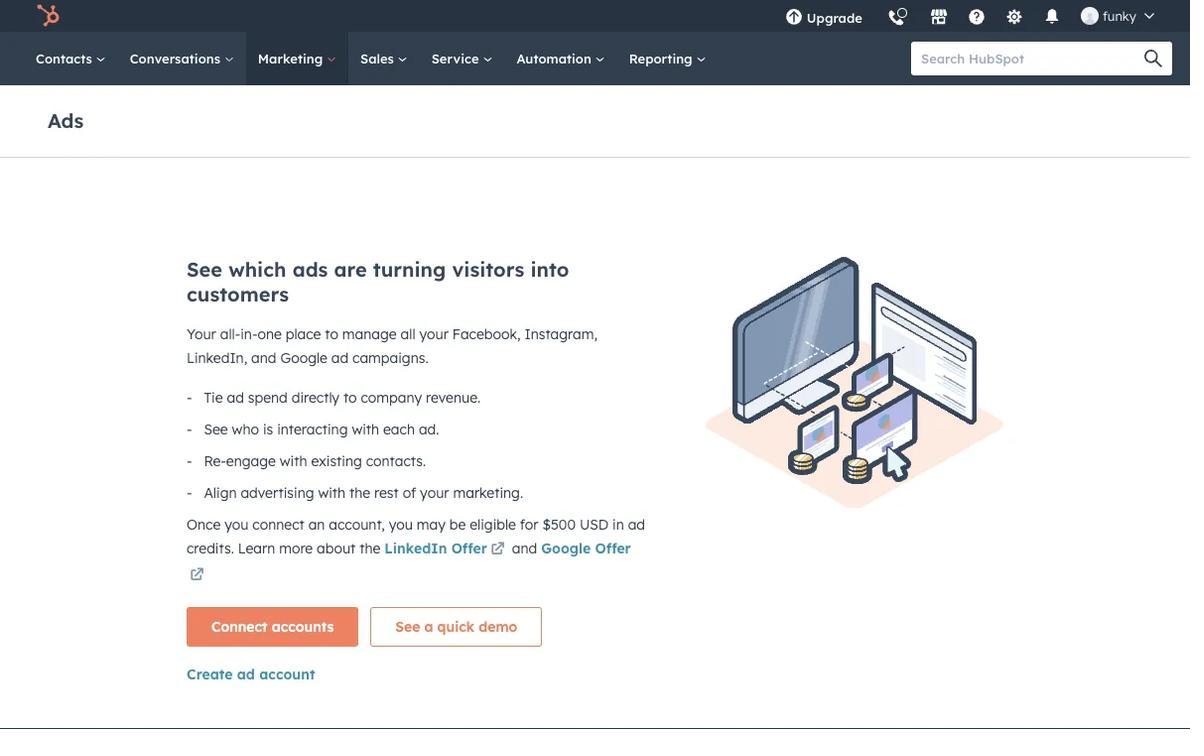 Task type: describe. For each thing, give the bounding box(es) containing it.
create ad account
[[187, 666, 315, 684]]

with for existing
[[280, 453, 307, 470]]

search button
[[1135, 42, 1172, 75]]

ad right create
[[237, 666, 255, 684]]

conversations link
[[118, 32, 246, 85]]

service
[[432, 50, 483, 67]]

connect
[[211, 619, 268, 636]]

see for see who is interacting with each ad.
[[204, 421, 228, 438]]

search image
[[1145, 50, 1163, 68]]

1 you from the left
[[225, 516, 249, 534]]

eligible
[[470, 516, 516, 534]]

link opens in a new window image
[[190, 564, 204, 588]]

google offer
[[541, 540, 631, 557]]

turning
[[373, 257, 446, 282]]

ad inside once you connect an account, you may be eligible for $500 usd in ad credits. learn more about the
[[628, 516, 645, 534]]

sales link
[[349, 32, 420, 85]]

1 vertical spatial to
[[343, 389, 357, 407]]

connect accounts
[[211, 619, 334, 636]]

align advertising with the rest of your marketing.
[[204, 484, 523, 502]]

ad inside your all-in-one place to manage all your facebook, instagram, linkedin, and google ad campaigns.
[[331, 349, 349, 367]]

link opens in a new window image for linkedin offer
[[491, 544, 505, 557]]

linkedin offer link
[[384, 539, 508, 562]]

visitors
[[452, 257, 525, 282]]

google inside your all-in-one place to manage all your facebook, instagram, linkedin, and google ad campaigns.
[[280, 349, 327, 367]]

instagram,
[[525, 326, 598, 343]]

hubspot link
[[24, 4, 74, 28]]

see a quick demo
[[395, 619, 517, 636]]

the inside once you connect an account, you may be eligible for $500 usd in ad credits. learn more about the
[[360, 540, 381, 557]]

which
[[229, 257, 286, 282]]

each
[[383, 421, 415, 438]]

account
[[259, 666, 315, 684]]

marketing link
[[246, 32, 349, 85]]

upgrade image
[[785, 9, 803, 27]]

contacts link
[[24, 32, 118, 85]]

menu containing funky
[[773, 0, 1167, 39]]

place
[[286, 326, 321, 343]]

one
[[258, 326, 282, 343]]

your
[[187, 326, 216, 343]]

see for see a quick demo
[[395, 619, 420, 636]]

see who is interacting with each ad.
[[204, 421, 439, 438]]

quick
[[437, 619, 475, 636]]

manage
[[342, 326, 397, 343]]

ad right tie
[[227, 389, 244, 407]]

1 vertical spatial google
[[541, 540, 591, 557]]

and inside your all-in-one place to manage all your facebook, instagram, linkedin, and google ad campaigns.
[[251, 349, 277, 367]]

in
[[613, 516, 624, 534]]

connect accounts link
[[187, 608, 359, 647]]

to inside your all-in-one place to manage all your facebook, instagram, linkedin, and google ad campaigns.
[[325, 326, 338, 343]]

funky
[[1103, 7, 1137, 24]]

with for the
[[318, 484, 346, 502]]

your inside your all-in-one place to manage all your facebook, instagram, linkedin, and google ad campaigns.
[[419, 326, 449, 343]]

demo
[[479, 619, 517, 636]]

reporting
[[629, 50, 696, 67]]

funky button
[[1069, 0, 1167, 32]]

account,
[[329, 516, 385, 534]]

create ad account button
[[187, 666, 315, 684]]

marketing.
[[453, 484, 523, 502]]

company
[[361, 389, 422, 407]]

settings link
[[994, 0, 1035, 32]]

more
[[279, 540, 313, 557]]

tie ad spend directly to company revenue.
[[204, 389, 481, 407]]

an
[[308, 516, 325, 534]]

ad.
[[419, 421, 439, 438]]

for
[[520, 516, 539, 534]]

may
[[417, 516, 446, 534]]

1 vertical spatial your
[[420, 484, 449, 502]]

google offer link
[[187, 540, 631, 588]]

connect
[[252, 516, 305, 534]]

about
[[317, 540, 356, 557]]

automation link
[[505, 32, 617, 85]]

calling icon button
[[880, 2, 913, 31]]

existing
[[311, 453, 362, 470]]

automation
[[517, 50, 595, 67]]

notifications button
[[1035, 0, 1069, 32]]

are
[[334, 257, 367, 282]]

contacts
[[36, 50, 96, 67]]

engage
[[226, 453, 276, 470]]

is
[[263, 421, 273, 438]]

be
[[449, 516, 466, 534]]

advertising
[[241, 484, 314, 502]]

all
[[401, 326, 416, 343]]

offer for linkedin offer
[[451, 540, 487, 557]]

marketing
[[258, 50, 327, 67]]

see a quick demo button
[[371, 608, 542, 647]]



Task type: locate. For each thing, give the bounding box(es) containing it.
Search HubSpot search field
[[911, 42, 1155, 75]]

0 vertical spatial the
[[349, 484, 370, 502]]

1 horizontal spatial offer
[[595, 540, 631, 557]]

notifications image
[[1043, 9, 1061, 27]]

into
[[531, 257, 569, 282]]

1 vertical spatial and
[[508, 540, 541, 557]]

0 vertical spatial see
[[187, 257, 222, 282]]

linkedin
[[384, 540, 447, 557]]

and
[[251, 349, 277, 367], [508, 540, 541, 557]]

create
[[187, 666, 233, 684]]

0 horizontal spatial google
[[280, 349, 327, 367]]

google down place
[[280, 349, 327, 367]]

a
[[424, 619, 433, 636]]

ad down "manage"
[[331, 349, 349, 367]]

marketplaces button
[[918, 0, 960, 32]]

2 you from the left
[[389, 516, 413, 534]]

1 horizontal spatial and
[[508, 540, 541, 557]]

directly
[[292, 389, 340, 407]]

revenue.
[[426, 389, 481, 407]]

calling icon image
[[887, 10, 905, 28]]

link opens in a new window image for google offer
[[190, 569, 204, 583]]

1 horizontal spatial you
[[389, 516, 413, 534]]

link opens in a new window image
[[491, 539, 505, 562], [491, 544, 505, 557], [190, 569, 204, 583]]

google down $500 at the bottom
[[541, 540, 591, 557]]

see left who
[[204, 421, 228, 438]]

funky town image
[[1081, 7, 1099, 25]]

facebook,
[[453, 326, 521, 343]]

see for see which ads are turning visitors into customers
[[187, 257, 222, 282]]

0 horizontal spatial to
[[325, 326, 338, 343]]

see left a
[[395, 619, 420, 636]]

service link
[[420, 32, 505, 85]]

usd
[[580, 516, 609, 534]]

linkedin offer
[[384, 540, 487, 557]]

2 vertical spatial with
[[318, 484, 346, 502]]

0 vertical spatial to
[[325, 326, 338, 343]]

see left which
[[187, 257, 222, 282]]

help image
[[968, 9, 986, 27]]

and down for
[[508, 540, 541, 557]]

upgrade
[[807, 9, 863, 26]]

your right of
[[420, 484, 449, 502]]

the down the "account,"
[[360, 540, 381, 557]]

menu
[[773, 0, 1167, 39]]

0 horizontal spatial and
[[251, 349, 277, 367]]

once
[[187, 516, 221, 534]]

offer
[[451, 540, 487, 557], [595, 540, 631, 557]]

offer for google offer
[[595, 540, 631, 557]]

to right place
[[325, 326, 338, 343]]

conversations
[[130, 50, 224, 67]]

1 vertical spatial with
[[280, 453, 307, 470]]

with up advertising
[[280, 453, 307, 470]]

0 vertical spatial and
[[251, 349, 277, 367]]

with down existing
[[318, 484, 346, 502]]

0 vertical spatial your
[[419, 326, 449, 343]]

reporting link
[[617, 32, 718, 85]]

all-
[[220, 326, 240, 343]]

with left each at the bottom left of page
[[352, 421, 379, 438]]

0 horizontal spatial you
[[225, 516, 249, 534]]

help button
[[960, 0, 994, 32]]

see inside button
[[395, 619, 420, 636]]

2 offer from the left
[[595, 540, 631, 557]]

learn
[[238, 540, 275, 557]]

your right all
[[419, 326, 449, 343]]

rest
[[374, 484, 399, 502]]

to right directly
[[343, 389, 357, 407]]

with
[[352, 421, 379, 438], [280, 453, 307, 470], [318, 484, 346, 502]]

your all-in-one place to manage all your facebook, instagram, linkedin, and google ad campaigns.
[[187, 326, 598, 367]]

credits.
[[187, 540, 234, 557]]

1 horizontal spatial with
[[318, 484, 346, 502]]

offer inside linkedin offer link
[[451, 540, 487, 557]]

offer down the be
[[451, 540, 487, 557]]

you
[[225, 516, 249, 534], [389, 516, 413, 534]]

see inside see which ads are turning visitors into customers
[[187, 257, 222, 282]]

once you connect an account, you may be eligible for $500 usd in ad credits. learn more about the
[[187, 516, 645, 557]]

the left rest
[[349, 484, 370, 502]]

linkedin,
[[187, 349, 247, 367]]

see which ads are turning visitors into customers
[[187, 257, 569, 307]]

align
[[204, 484, 237, 502]]

hubspot image
[[36, 4, 60, 28]]

2 horizontal spatial with
[[352, 421, 379, 438]]

offer inside google offer link
[[595, 540, 631, 557]]

who
[[232, 421, 259, 438]]

0 vertical spatial google
[[280, 349, 327, 367]]

spend
[[248, 389, 288, 407]]

see
[[187, 257, 222, 282], [204, 421, 228, 438], [395, 619, 420, 636]]

you up linkedin
[[389, 516, 413, 534]]

0 vertical spatial with
[[352, 421, 379, 438]]

offer down the in
[[595, 540, 631, 557]]

interacting
[[277, 421, 348, 438]]

1 offer from the left
[[451, 540, 487, 557]]

ad
[[331, 349, 349, 367], [227, 389, 244, 407], [628, 516, 645, 534], [237, 666, 255, 684]]

and down one
[[251, 349, 277, 367]]

in-
[[240, 326, 258, 343]]

0 horizontal spatial with
[[280, 453, 307, 470]]

contacts.
[[366, 453, 426, 470]]

campaigns.
[[352, 349, 429, 367]]

link opens in a new window image inside linkedin offer link
[[491, 544, 505, 557]]

sales
[[360, 50, 398, 67]]

ad right the in
[[628, 516, 645, 534]]

0 horizontal spatial offer
[[451, 540, 487, 557]]

1 vertical spatial see
[[204, 421, 228, 438]]

tie
[[204, 389, 223, 407]]

1 horizontal spatial to
[[343, 389, 357, 407]]

customers
[[187, 282, 289, 307]]

re-engage with existing contacts.
[[204, 453, 426, 470]]

settings image
[[1006, 9, 1023, 27]]

ads
[[293, 257, 328, 282]]

link opens in a new window image inside google offer link
[[190, 569, 204, 583]]

your
[[419, 326, 449, 343], [420, 484, 449, 502]]

re-
[[204, 453, 226, 470]]

marketplaces image
[[930, 9, 948, 27]]

to
[[325, 326, 338, 343], [343, 389, 357, 407]]

you up learn
[[225, 516, 249, 534]]

2 vertical spatial see
[[395, 619, 420, 636]]

of
[[403, 484, 416, 502]]

1 horizontal spatial google
[[541, 540, 591, 557]]

1 vertical spatial the
[[360, 540, 381, 557]]

ads
[[48, 108, 84, 133]]

the
[[349, 484, 370, 502], [360, 540, 381, 557]]

$500
[[542, 516, 576, 534]]



Task type: vqa. For each thing, say whether or not it's contained in the screenshot.
marketing link
yes



